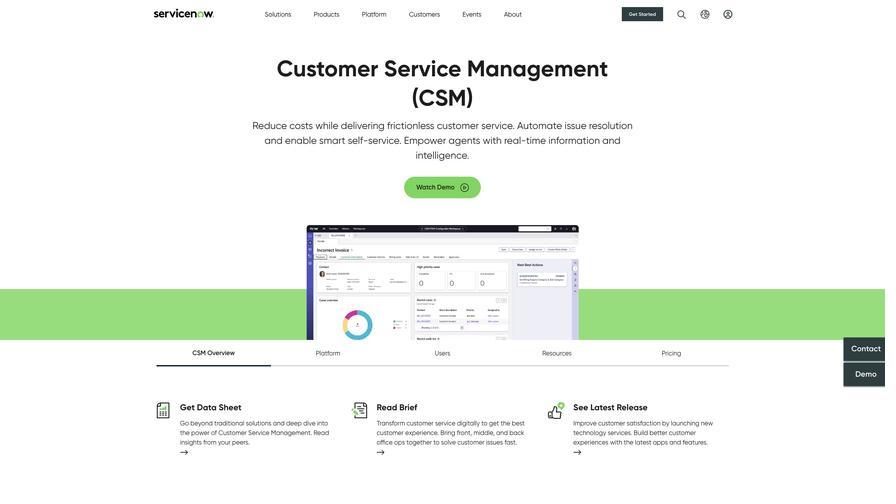 Task type: vqa. For each thing, say whether or not it's contained in the screenshot.
Demo
yes



Task type: locate. For each thing, give the bounding box(es) containing it.
service
[[384, 54, 462, 82], [248, 429, 270, 437]]

get inside get started link
[[630, 11, 638, 17]]

into
[[317, 420, 328, 427]]

go to servicenow account image
[[724, 10, 733, 19]]

0 vertical spatial service.
[[482, 120, 515, 132]]

front,
[[457, 429, 472, 437]]

about button
[[505, 9, 522, 19]]

1 vertical spatial to
[[434, 439, 440, 446]]

management.
[[271, 429, 312, 437]]

solutions
[[246, 420, 272, 427]]

0 vertical spatial read
[[377, 403, 398, 413]]

reduce
[[253, 120, 287, 132]]

0 horizontal spatial customer
[[219, 429, 247, 437]]

1 vertical spatial service.
[[369, 135, 402, 147]]

service. up real- on the right top of page
[[482, 120, 515, 132]]

0 horizontal spatial with
[[483, 135, 502, 147]]

and left deep
[[273, 420, 285, 427]]

and right apps
[[670, 439, 682, 446]]

1 vertical spatial with
[[611, 439, 623, 446]]

(csm)
[[412, 84, 474, 112]]

improve
[[574, 420, 597, 427]]

issues
[[487, 439, 503, 446]]

get started
[[630, 11, 657, 17]]

real-
[[505, 135, 527, 147]]

customer
[[277, 54, 379, 82], [219, 429, 247, 437]]

0 horizontal spatial get
[[180, 403, 195, 413]]

with
[[483, 135, 502, 147], [611, 439, 623, 446]]

1 horizontal spatial service.
[[482, 120, 515, 132]]

read down into
[[314, 429, 329, 437]]

about
[[505, 10, 522, 18]]

1 horizontal spatial service
[[384, 54, 462, 82]]

frictionless
[[387, 120, 435, 132]]

0 vertical spatial the
[[501, 420, 511, 427]]

fast.
[[505, 439, 518, 446]]

customer up experience.
[[407, 420, 434, 427]]

middle,
[[474, 429, 495, 437]]

0 vertical spatial to
[[482, 420, 488, 427]]

resolution
[[590, 120, 633, 132]]

events
[[463, 10, 482, 18]]

your
[[218, 439, 231, 446]]

while
[[316, 120, 339, 132]]

satisfaction
[[627, 420, 661, 427]]

customers button
[[409, 9, 440, 19]]

read
[[377, 403, 398, 413], [314, 429, 329, 437]]

from
[[203, 439, 217, 446]]

with down services.
[[611, 439, 623, 446]]

solutions button
[[265, 9, 292, 19]]

service
[[436, 420, 456, 427]]

the
[[501, 420, 511, 427], [180, 429, 190, 437], [624, 439, 634, 446]]

customers
[[409, 10, 440, 18]]

customer down launching on the bottom right
[[670, 429, 697, 437]]

platform button
[[362, 9, 387, 19]]

and up issues on the bottom right of page
[[497, 429, 508, 437]]

new
[[702, 420, 714, 427]]

0 horizontal spatial service.
[[369, 135, 402, 147]]

read inside go beyond traditional solutions and deep dive into the power of customer service management. read insights from your peers.
[[314, 429, 329, 437]]

with left real- on the right top of page
[[483, 135, 502, 147]]

agents
[[449, 135, 481, 147]]

1 horizontal spatial to
[[482, 420, 488, 427]]

1 vertical spatial read
[[314, 429, 329, 437]]

to left solve on the bottom of page
[[434, 439, 440, 446]]

get
[[630, 11, 638, 17], [180, 403, 195, 413]]

issue
[[565, 120, 587, 132]]

1 vertical spatial service
[[248, 429, 270, 437]]

the down go
[[180, 429, 190, 437]]

customer down front,
[[458, 439, 485, 446]]

read up transform
[[377, 403, 398, 413]]

to
[[482, 420, 488, 427], [434, 439, 440, 446]]

smart
[[320, 135, 346, 147]]

platform
[[362, 10, 387, 18]]

data
[[197, 403, 217, 413]]

to up 'middle,'
[[482, 420, 488, 427]]

with inside reduce costs while delivering frictionless customer service. automate issue resolution and enable smart self-service. empower agents with real-time information and intelligence.
[[483, 135, 502, 147]]

get left started
[[630, 11, 638, 17]]

the down services.
[[624, 439, 634, 446]]

0 vertical spatial get
[[630, 11, 638, 17]]

1 vertical spatial customer
[[219, 429, 247, 437]]

service. down delivering
[[369, 135, 402, 147]]

go
[[180, 420, 189, 427]]

2 horizontal spatial the
[[624, 439, 634, 446]]

and inside improve customer satisfaction by launching new technology services. build better customer experiences with the latest apps and features.
[[670, 439, 682, 446]]

1 horizontal spatial with
[[611, 439, 623, 446]]

1 horizontal spatial get
[[630, 11, 638, 17]]

digitally
[[457, 420, 480, 427]]

1 horizontal spatial the
[[501, 420, 511, 427]]

go beyond traditional solutions and deep dive into the power of customer service management. read insights from your peers.
[[180, 420, 329, 446]]

0 horizontal spatial read
[[314, 429, 329, 437]]

and
[[265, 135, 283, 147], [603, 135, 621, 147], [273, 420, 285, 427], [497, 429, 508, 437], [670, 439, 682, 446]]

customer
[[437, 120, 479, 132], [407, 420, 434, 427], [599, 420, 626, 427], [377, 429, 404, 437], [670, 429, 697, 437], [458, 439, 485, 446]]

0 vertical spatial customer
[[277, 54, 379, 82]]

1 horizontal spatial read
[[377, 403, 398, 413]]

service inside customer service management (csm)
[[384, 54, 462, 82]]

brief
[[400, 403, 418, 413]]

1 vertical spatial the
[[180, 429, 190, 437]]

0 vertical spatial with
[[483, 135, 502, 147]]

2 vertical spatial the
[[624, 439, 634, 446]]

customer up agents
[[437, 120, 479, 132]]

transform customer service digitally to get the best customer experience. bring front, middle, and back office ops together to solve customer issues fast.
[[377, 420, 525, 446]]

1 vertical spatial get
[[180, 403, 195, 413]]

the right get at the right of the page
[[501, 420, 511, 427]]

back
[[510, 429, 525, 437]]

1 horizontal spatial customer
[[277, 54, 379, 82]]

customer down transform
[[377, 429, 404, 437]]

products
[[314, 10, 340, 18]]

contact link
[[841, 338, 886, 361]]

customer service management (csm)
[[277, 54, 609, 112]]

and inside go beyond traditional solutions and deep dive into the power of customer service management. read insights from your peers.
[[273, 420, 285, 427]]

get up go
[[180, 403, 195, 413]]

0 horizontal spatial service
[[248, 429, 270, 437]]

and down resolution
[[603, 135, 621, 147]]

delivering
[[341, 120, 385, 132]]

beyond
[[191, 420, 213, 427]]

of
[[211, 429, 217, 437]]

started
[[639, 11, 657, 17]]

build
[[634, 429, 649, 437]]

0 horizontal spatial the
[[180, 429, 190, 437]]

enable
[[285, 135, 317, 147]]

technology
[[574, 429, 607, 437]]

service inside go beyond traditional solutions and deep dive into the power of customer service management. read insights from your peers.
[[248, 429, 270, 437]]

0 vertical spatial service
[[384, 54, 462, 82]]



Task type: describe. For each thing, give the bounding box(es) containing it.
the inside transform customer service digitally to get the best customer experience. bring front, middle, and back office ops together to solve customer issues fast.
[[501, 420, 511, 427]]

0 horizontal spatial to
[[434, 439, 440, 446]]

latest
[[636, 439, 652, 446]]

bring
[[441, 429, 456, 437]]

management
[[467, 54, 609, 82]]

office
[[377, 439, 393, 446]]

contact
[[849, 344, 878, 354]]

information
[[549, 135, 601, 147]]

power
[[191, 429, 210, 437]]

with inside improve customer satisfaction by launching new technology services. build better customer experiences with the latest apps and features.
[[611, 439, 623, 446]]

insights
[[180, 439, 202, 446]]

get data sheet
[[180, 403, 242, 413]]

the inside improve customer satisfaction by launching new technology services. build better customer experiences with the latest apps and features.
[[624, 439, 634, 446]]

see
[[574, 403, 589, 413]]

by
[[663, 420, 670, 427]]

experience.
[[406, 429, 439, 437]]

release
[[617, 403, 648, 413]]

apps
[[654, 439, 669, 446]]

customer inside customer service management (csm)
[[277, 54, 379, 82]]

customer inside go beyond traditional solutions and deep dive into the power of customer service management. read insights from your peers.
[[219, 429, 247, 437]]

empower
[[404, 135, 446, 147]]

transform
[[377, 420, 405, 427]]

time
[[527, 135, 547, 147]]

and inside transform customer service digitally to get the best customer experience. bring front, middle, and back office ops together to solve customer issues fast.
[[497, 429, 508, 437]]

experiences
[[574, 439, 609, 446]]

sheet
[[219, 403, 242, 413]]

latest
[[591, 403, 615, 413]]

get for get started
[[630, 11, 638, 17]]

intelligence.
[[416, 149, 470, 161]]

traditional
[[214, 420, 245, 427]]

costs
[[290, 120, 313, 132]]

customer up services.
[[599, 420, 626, 427]]

dive
[[304, 420, 316, 427]]

better
[[650, 429, 668, 437]]

servicenow image
[[153, 8, 215, 18]]

solve
[[442, 439, 456, 446]]

get started link
[[622, 7, 664, 21]]

peers.
[[232, 439, 250, 446]]

features.
[[683, 439, 709, 446]]

events button
[[463, 9, 482, 19]]

and down reduce
[[265, 135, 283, 147]]

self-
[[348, 135, 369, 147]]

launching
[[672, 420, 700, 427]]

demo link
[[841, 363, 886, 386]]

products button
[[314, 9, 340, 19]]

get
[[489, 420, 500, 427]]

get for get data sheet
[[180, 403, 195, 413]]

the inside go beyond traditional solutions and deep dive into the power of customer service management. read insights from your peers.
[[180, 429, 190, 437]]

automate
[[518, 120, 563, 132]]

deep
[[286, 420, 302, 427]]

services.
[[608, 429, 633, 437]]

improve customer satisfaction by launching new technology services. build better customer experiences with the latest apps and features.
[[574, 420, 714, 446]]

see latest release
[[574, 403, 648, 413]]

solutions
[[265, 10, 292, 18]]

best
[[512, 420, 525, 427]]

read brief
[[377, 403, 418, 413]]

demo
[[853, 370, 874, 379]]

together
[[407, 439, 432, 446]]

customer inside reduce costs while delivering frictionless customer service. automate issue resolution and enable smart self-service. empower agents with real-time information and intelligence.
[[437, 120, 479, 132]]

ops
[[395, 439, 405, 446]]

reduce costs while delivering frictionless customer service. automate issue resolution and enable smart self-service. empower agents with real-time information and intelligence.
[[253, 120, 633, 161]]



